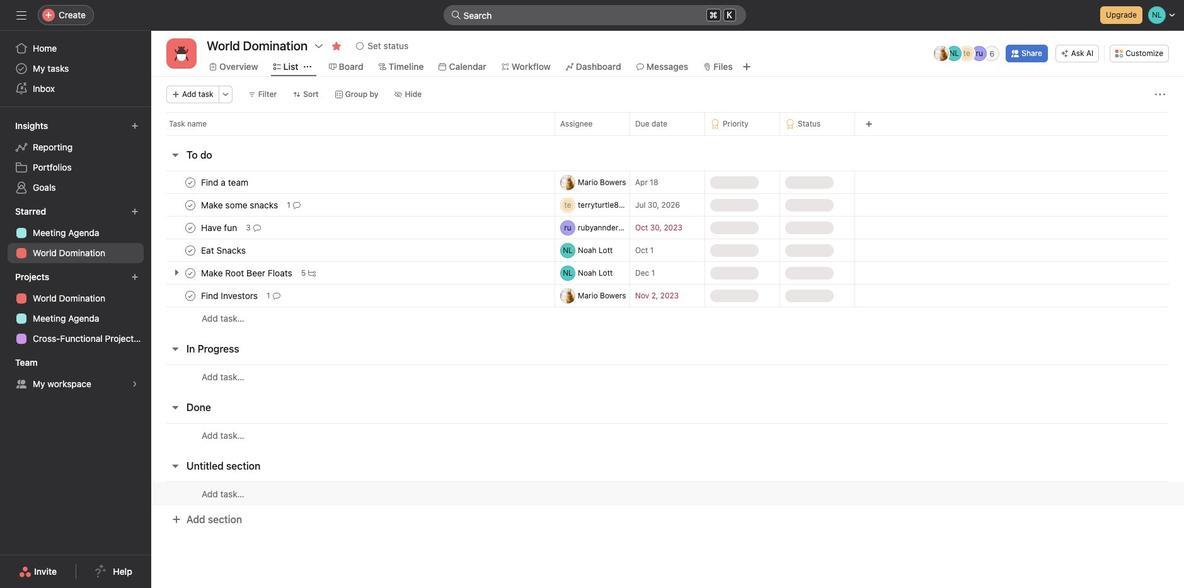 Task type: vqa. For each thing, say whether or not it's contained in the screenshot.
"Friday, October 20 Good morning, John" at the top
no



Task type: describe. For each thing, give the bounding box(es) containing it.
task name text field inside make root beer floats cell
[[199, 267, 296, 280]]

find a team cell
[[151, 171, 555, 194]]

teams element
[[0, 352, 151, 397]]

tab actions image
[[304, 63, 311, 71]]

insights element
[[0, 115, 151, 201]]

5 subtasks image
[[309, 270, 316, 277]]

header to do tree grid
[[151, 171, 1185, 330]]

remove from starred image
[[332, 41, 342, 51]]

mark complete image for task name text box within "find a team" cell
[[183, 175, 198, 190]]

more actions image
[[222, 91, 229, 98]]

add field image
[[866, 120, 873, 128]]

mark complete checkbox for make some snacks cell
[[183, 198, 198, 213]]

mark complete image for task name text field within make some snacks cell
[[183, 198, 198, 213]]

1 comment image
[[293, 201, 301, 209]]

have fun cell
[[151, 216, 555, 240]]

hide sidebar image
[[16, 10, 26, 20]]

task name text field for mark complete checkbox in the have fun cell
[[199, 222, 241, 234]]

1 collapse task list for this group image from the top
[[170, 150, 180, 160]]

add items to starred image
[[131, 208, 139, 216]]

see details, my workspace image
[[131, 381, 139, 388]]

mark complete checkbox for have fun cell
[[183, 220, 198, 236]]

bug image
[[174, 46, 189, 61]]

projects element
[[0, 266, 151, 352]]

mark complete checkbox for eat snacks cell
[[183, 243, 198, 258]]

starred element
[[0, 201, 151, 266]]

new project or portfolio image
[[131, 274, 139, 281]]

task name text field for mark complete option inside "find a team" cell
[[199, 176, 252, 189]]

collapse task list for this group image
[[170, 403, 180, 413]]



Task type: locate. For each thing, give the bounding box(es) containing it.
2 mark complete checkbox from the top
[[183, 243, 198, 258]]

mark complete image
[[183, 198, 198, 213], [183, 220, 198, 236], [183, 266, 198, 281]]

1 mark complete checkbox from the top
[[183, 175, 198, 190]]

0 vertical spatial mark complete image
[[183, 175, 198, 190]]

3 task name text field from the top
[[199, 267, 296, 280]]

new insights image
[[131, 122, 139, 130]]

mark complete image for task name text box within find investors cell
[[183, 289, 198, 304]]

eat snacks cell
[[151, 239, 555, 262]]

Mark complete checkbox
[[183, 175, 198, 190], [183, 198, 198, 213], [183, 266, 198, 281], [183, 289, 198, 304]]

3 mark complete image from the top
[[183, 289, 198, 304]]

mark complete image for task name text field inside the eat snacks cell
[[183, 243, 198, 258]]

more actions image
[[1156, 90, 1166, 100]]

1 mark complete image from the top
[[183, 175, 198, 190]]

3 collapse task list for this group image from the top
[[170, 462, 180, 472]]

3 comments image
[[253, 224, 261, 232]]

4 mark complete checkbox from the top
[[183, 289, 198, 304]]

2 task name text field from the top
[[199, 222, 241, 234]]

2 vertical spatial task name text field
[[199, 290, 262, 302]]

mark complete image inside eat snacks cell
[[183, 243, 198, 258]]

find investors cell
[[151, 284, 555, 308]]

collapse task list for this group image
[[170, 150, 180, 160], [170, 344, 180, 354], [170, 462, 180, 472]]

2 mark complete image from the top
[[183, 243, 198, 258]]

mark complete checkbox inside eat snacks cell
[[183, 243, 198, 258]]

1 vertical spatial task name text field
[[199, 244, 250, 257]]

task name text field inside eat snacks cell
[[199, 244, 250, 257]]

row
[[151, 112, 1185, 136], [166, 135, 1170, 136], [151, 171, 1185, 194], [151, 194, 1185, 217], [151, 216, 1185, 240], [151, 239, 1185, 262], [151, 262, 1185, 285], [151, 284, 1185, 308], [151, 307, 1185, 330], [151, 365, 1185, 389], [151, 424, 1185, 448], [151, 482, 1185, 506]]

1 comment image
[[273, 292, 280, 300]]

task name text field for mark complete option inside find investors cell
[[199, 290, 262, 302]]

mark complete checkbox inside make root beer floats cell
[[183, 266, 198, 281]]

Mark complete checkbox
[[183, 220, 198, 236], [183, 243, 198, 258]]

2 mark complete image from the top
[[183, 220, 198, 236]]

prominent image
[[451, 10, 461, 20]]

2 vertical spatial collapse task list for this group image
[[170, 462, 180, 472]]

None field
[[444, 5, 746, 25]]

task name text field inside make some snacks cell
[[199, 199, 282, 212]]

mark complete checkbox inside find investors cell
[[183, 289, 198, 304]]

task name text field inside find investors cell
[[199, 290, 262, 302]]

1 vertical spatial collapse task list for this group image
[[170, 344, 180, 354]]

make some snacks cell
[[151, 194, 555, 217]]

make root beer floats cell
[[151, 262, 555, 285]]

mark complete checkbox inside make some snacks cell
[[183, 198, 198, 213]]

3 mark complete image from the top
[[183, 266, 198, 281]]

1 vertical spatial task name text field
[[199, 222, 241, 234]]

global element
[[0, 31, 151, 107]]

Task name text field
[[199, 199, 282, 212], [199, 244, 250, 257], [199, 267, 296, 280]]

mark complete image for task name text box inside the have fun cell
[[183, 220, 198, 236]]

2 collapse task list for this group image from the top
[[170, 344, 180, 354]]

1 vertical spatial mark complete image
[[183, 220, 198, 236]]

0 vertical spatial mark complete image
[[183, 198, 198, 213]]

mark complete image
[[183, 175, 198, 190], [183, 243, 198, 258], [183, 289, 198, 304]]

0 vertical spatial task name text field
[[199, 199, 282, 212]]

3 mark complete checkbox from the top
[[183, 266, 198, 281]]

3 task name text field from the top
[[199, 290, 262, 302]]

2 mark complete checkbox from the top
[[183, 198, 198, 213]]

add tab image
[[742, 62, 752, 72]]

1 mark complete checkbox from the top
[[183, 220, 198, 236]]

2 vertical spatial mark complete image
[[183, 266, 198, 281]]

1 task name text field from the top
[[199, 199, 282, 212]]

task name text field for eat snacks cell
[[199, 244, 250, 257]]

task name text field for make some snacks cell
[[199, 199, 282, 212]]

1 mark complete image from the top
[[183, 198, 198, 213]]

1 task name text field from the top
[[199, 176, 252, 189]]

0 vertical spatial task name text field
[[199, 176, 252, 189]]

mark complete checkbox inside have fun cell
[[183, 220, 198, 236]]

2 vertical spatial task name text field
[[199, 267, 296, 280]]

task name text field inside "find a team" cell
[[199, 176, 252, 189]]

show options image
[[314, 41, 324, 51]]

2 vertical spatial mark complete image
[[183, 289, 198, 304]]

Search tasks, projects, and more text field
[[444, 5, 746, 25]]

task name text field inside have fun cell
[[199, 222, 241, 234]]

1 vertical spatial mark complete image
[[183, 243, 198, 258]]

mark complete checkbox for find investors cell
[[183, 289, 198, 304]]

0 vertical spatial collapse task list for this group image
[[170, 150, 180, 160]]

mark complete checkbox inside "find a team" cell
[[183, 175, 198, 190]]

2 task name text field from the top
[[199, 244, 250, 257]]

expand subtask list for the task make root beer floats image
[[172, 268, 182, 278]]

0 vertical spatial mark complete checkbox
[[183, 220, 198, 236]]

1 vertical spatial mark complete checkbox
[[183, 243, 198, 258]]

mark complete checkbox for "find a team" cell
[[183, 175, 198, 190]]

mark complete image inside "find a team" cell
[[183, 175, 198, 190]]

Task name text field
[[199, 176, 252, 189], [199, 222, 241, 234], [199, 290, 262, 302]]



